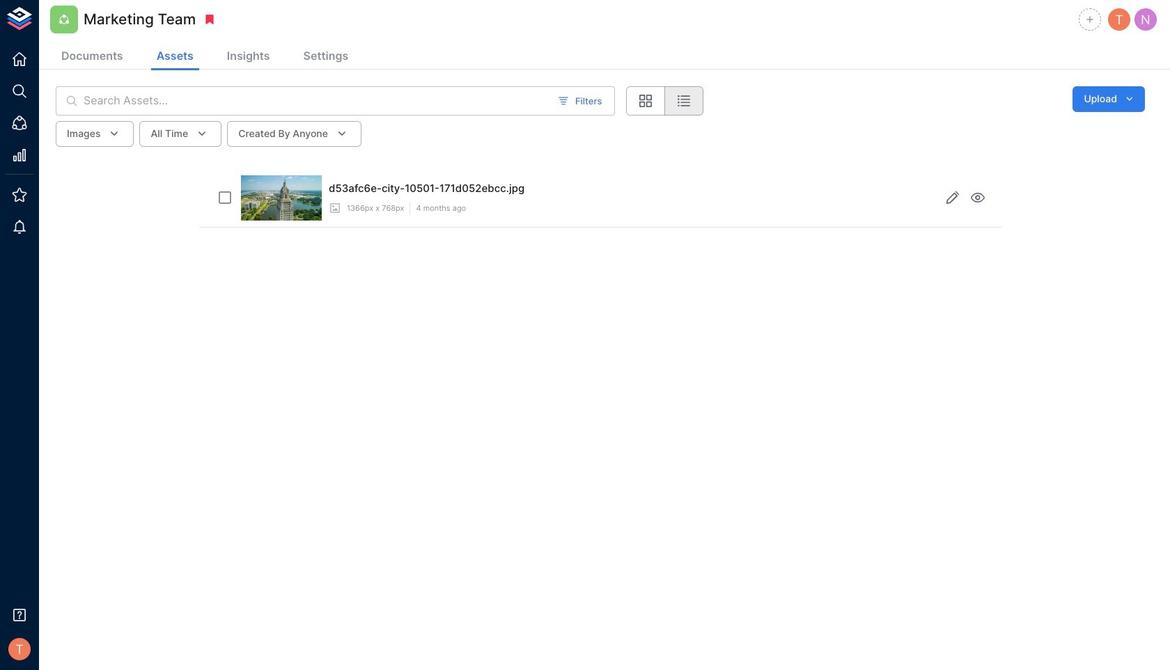Task type: vqa. For each thing, say whether or not it's contained in the screenshot.
Remove Bookmark image
yes



Task type: describe. For each thing, give the bounding box(es) containing it.
remove bookmark image
[[204, 13, 216, 26]]

d53afc6e city 10501 171d052ebcc.jpg image
[[241, 175, 322, 221]]

Search Assets... text field
[[84, 86, 550, 116]]



Task type: locate. For each thing, give the bounding box(es) containing it.
group
[[627, 86, 704, 116]]



